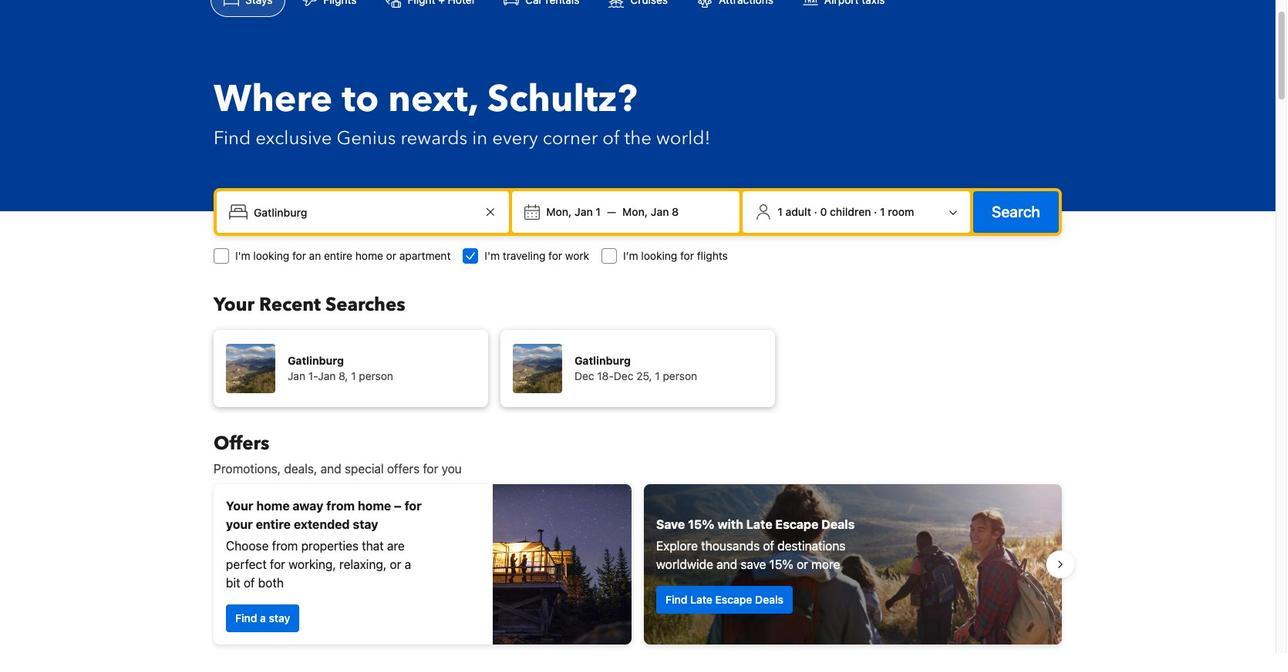 Task type: describe. For each thing, give the bounding box(es) containing it.
0 horizontal spatial 15%
[[688, 518, 715, 532]]

children
[[830, 205, 871, 218]]

properties
[[301, 539, 359, 553]]

offers
[[387, 462, 420, 476]]

offers
[[214, 431, 269, 457]]

of inside where to next, schultz? find exclusive genius rewards in every corner of the world!
[[603, 126, 620, 151]]

genius
[[337, 126, 396, 151]]

0 horizontal spatial escape
[[716, 593, 753, 606]]

i'm traveling for work
[[485, 249, 589, 262]]

in
[[472, 126, 488, 151]]

perfect
[[226, 558, 267, 572]]

or inside your home away from home – for your entire extended stay choose from properties that are perfect for working, relaxing, or a bit of both
[[390, 558, 401, 572]]

extended
[[294, 518, 350, 532]]

room
[[888, 205, 915, 218]]

i'm for i'm looking for an entire home or apartment
[[235, 249, 250, 262]]

your
[[226, 518, 253, 532]]

jan left —
[[575, 205, 593, 218]]

mon, jan 1 — mon, jan 8
[[547, 205, 679, 218]]

1-
[[308, 370, 318, 383]]

the
[[625, 126, 652, 151]]

gatlinburg dec 18-dec 25, 1 person
[[575, 354, 698, 383]]

find late escape deals link
[[657, 586, 793, 614]]

escape inside save 15% with late escape deals explore thousands of destinations worldwide and save 15% or more
[[776, 518, 819, 532]]

an
[[309, 249, 321, 262]]

find inside where to next, schultz? find exclusive genius rewards in every corner of the world!
[[214, 126, 251, 151]]

more
[[812, 558, 840, 572]]

both
[[258, 576, 284, 590]]

gatlinburg for 18-
[[575, 354, 631, 367]]

8
[[672, 205, 679, 218]]

working,
[[289, 558, 336, 572]]

1 vertical spatial 15%
[[770, 558, 794, 572]]

and inside save 15% with late escape deals explore thousands of destinations worldwide and save 15% or more
[[717, 558, 738, 572]]

1 inside the gatlinburg dec 18-dec 25, 1 person
[[655, 370, 660, 383]]

your for your recent searches
[[214, 292, 255, 318]]

of inside save 15% with late escape deals explore thousands of destinations worldwide and save 15% or more
[[763, 539, 775, 553]]

1 dec from the left
[[575, 370, 594, 383]]

and inside offers promotions, deals, and special offers for you
[[321, 462, 341, 476]]

for inside offers promotions, deals, and special offers for you
[[423, 462, 438, 476]]

0
[[820, 205, 827, 218]]

for left an
[[292, 249, 306, 262]]

find for your home away from home – for your entire extended stay choose from properties that are perfect for working, relaxing, or a bit of both
[[235, 612, 257, 625]]

where to next, schultz? find exclusive genius rewards in every corner of the world!
[[214, 74, 711, 151]]

find a stay
[[235, 612, 290, 625]]

–
[[394, 499, 402, 513]]

special
[[345, 462, 384, 476]]

searches
[[326, 292, 405, 318]]

0 horizontal spatial from
[[272, 539, 298, 553]]

1 mon, from the left
[[547, 205, 572, 218]]

schultz?
[[487, 74, 638, 125]]

work
[[565, 249, 589, 262]]

2 dec from the left
[[614, 370, 634, 383]]

your recent searches
[[214, 292, 405, 318]]

with
[[718, 518, 744, 532]]

deals,
[[284, 462, 317, 476]]

mon, jan 8 button
[[617, 198, 685, 226]]

0 horizontal spatial stay
[[269, 612, 290, 625]]

—
[[607, 205, 617, 218]]

Where are you going? field
[[248, 198, 482, 226]]

find late escape deals
[[666, 593, 784, 606]]

bit
[[226, 576, 240, 590]]

relaxing,
[[339, 558, 387, 572]]

that
[[362, 539, 384, 553]]

gatlinburg jan 1-jan 8, 1 person
[[288, 354, 393, 383]]

0 vertical spatial from
[[326, 499, 355, 513]]

exclusive
[[256, 126, 332, 151]]

mon, jan 1 button
[[540, 198, 607, 226]]

choose
[[226, 539, 269, 553]]

18-
[[597, 370, 614, 383]]

where
[[214, 74, 333, 125]]

deals inside save 15% with late escape deals explore thousands of destinations worldwide and save 15% or more
[[822, 518, 855, 532]]

worldwide
[[657, 558, 714, 572]]

i'm looking for flights
[[623, 249, 728, 262]]

1 left adult
[[778, 205, 783, 218]]

1 adult · 0 children · 1 room
[[778, 205, 915, 218]]

1 · from the left
[[814, 205, 818, 218]]

late inside save 15% with late escape deals explore thousands of destinations worldwide and save 15% or more
[[747, 518, 773, 532]]

world!
[[656, 126, 711, 151]]

save
[[657, 518, 685, 532]]



Task type: vqa. For each thing, say whether or not it's contained in the screenshot.
Save
yes



Task type: locate. For each thing, give the bounding box(es) containing it.
· right children
[[874, 205, 878, 218]]

2 · from the left
[[874, 205, 878, 218]]

corner
[[543, 126, 598, 151]]

1 vertical spatial late
[[691, 593, 713, 606]]

escape up destinations
[[776, 518, 819, 532]]

jan left 8,
[[318, 370, 336, 383]]

i'm looking for an entire home or apartment
[[235, 249, 451, 262]]

recent
[[259, 292, 321, 318]]

late right the with
[[747, 518, 773, 532]]

or down destinations
[[797, 558, 809, 572]]

1 horizontal spatial i'm
[[485, 249, 500, 262]]

1 gatlinburg from the left
[[288, 354, 344, 367]]

i'm
[[235, 249, 250, 262], [485, 249, 500, 262]]

deals
[[822, 518, 855, 532], [755, 593, 784, 606]]

next,
[[388, 74, 478, 125]]

for left you
[[423, 462, 438, 476]]

0 horizontal spatial late
[[691, 593, 713, 606]]

find
[[214, 126, 251, 151], [666, 593, 688, 606], [235, 612, 257, 625]]

0 vertical spatial find
[[214, 126, 251, 151]]

looking
[[253, 249, 289, 262], [641, 249, 678, 262]]

dec left the 18-
[[575, 370, 594, 383]]

are
[[387, 539, 405, 553]]

rewards
[[401, 126, 468, 151]]

jan left 8
[[651, 205, 669, 218]]

0 horizontal spatial i'm
[[235, 249, 250, 262]]

0 horizontal spatial of
[[244, 576, 255, 590]]

offers promotions, deals, and special offers for you
[[214, 431, 462, 476]]

25,
[[637, 370, 652, 383]]

0 horizontal spatial mon,
[[547, 205, 572, 218]]

and down thousands
[[717, 558, 738, 572]]

find down worldwide
[[666, 593, 688, 606]]

explore
[[657, 539, 698, 553]]

or
[[386, 249, 397, 262], [390, 558, 401, 572], [797, 558, 809, 572]]

2 horizontal spatial of
[[763, 539, 775, 553]]

1 inside gatlinburg jan 1-jan 8, 1 person
[[351, 370, 356, 383]]

home left away
[[256, 499, 290, 513]]

find down where on the top of page
[[214, 126, 251, 151]]

1 i'm from the left
[[235, 249, 250, 262]]

stay inside your home away from home – for your entire extended stay choose from properties that are perfect for working, relaxing, or a bit of both
[[353, 518, 378, 532]]

0 vertical spatial your
[[214, 292, 255, 318]]

1 horizontal spatial late
[[747, 518, 773, 532]]

and right the deals, at the left of the page
[[321, 462, 341, 476]]

a inside your home away from home – for your entire extended stay choose from properties that are perfect for working, relaxing, or a bit of both
[[405, 558, 411, 572]]

0 vertical spatial late
[[747, 518, 773, 532]]

from up extended
[[326, 499, 355, 513]]

of up save
[[763, 539, 775, 553]]

apartment
[[399, 249, 451, 262]]

0 vertical spatial deals
[[822, 518, 855, 532]]

0 horizontal spatial deals
[[755, 593, 784, 606]]

i'm
[[623, 249, 639, 262]]

entire right an
[[324, 249, 353, 262]]

late down worldwide
[[691, 593, 713, 606]]

your left recent
[[214, 292, 255, 318]]

your inside your home away from home – for your entire extended stay choose from properties that are perfect for working, relaxing, or a bit of both
[[226, 499, 253, 513]]

1 vertical spatial and
[[717, 558, 738, 572]]

1 horizontal spatial of
[[603, 126, 620, 151]]

person right 25,
[[663, 370, 698, 383]]

0 horizontal spatial entire
[[256, 518, 291, 532]]

entire
[[324, 249, 353, 262], [256, 518, 291, 532]]

0 horizontal spatial looking
[[253, 249, 289, 262]]

dec left 25,
[[614, 370, 634, 383]]

1 vertical spatial your
[[226, 499, 253, 513]]

promotions,
[[214, 462, 281, 476]]

· left 0
[[814, 205, 818, 218]]

looking right i'm
[[641, 249, 678, 262]]

15% right save
[[770, 558, 794, 572]]

you
[[442, 462, 462, 476]]

region
[[201, 478, 1075, 651]]

find a stay link
[[226, 605, 300, 633]]

mon,
[[547, 205, 572, 218], [623, 205, 648, 218]]

1 right 25,
[[655, 370, 660, 383]]

0 horizontal spatial gatlinburg
[[288, 354, 344, 367]]

person inside gatlinburg jan 1-jan 8, 1 person
[[359, 370, 393, 383]]

1 horizontal spatial mon,
[[623, 205, 648, 218]]

for left flights at the right
[[680, 249, 694, 262]]

2 person from the left
[[663, 370, 698, 383]]

entire inside your home away from home – for your entire extended stay choose from properties that are perfect for working, relaxing, or a bit of both
[[256, 518, 291, 532]]

1 adult · 0 children · 1 room button
[[749, 198, 964, 227]]

1 horizontal spatial from
[[326, 499, 355, 513]]

0 vertical spatial and
[[321, 462, 341, 476]]

thousands
[[701, 539, 760, 553]]

mon, up 'work'
[[547, 205, 572, 218]]

entire up choose
[[256, 518, 291, 532]]

1 vertical spatial entire
[[256, 518, 291, 532]]

1 vertical spatial stay
[[269, 612, 290, 625]]

group of friends hiking in the mountains on a sunny day image
[[644, 484, 1062, 645]]

2 vertical spatial of
[[244, 576, 255, 590]]

traveling
[[503, 249, 546, 262]]

deals down save
[[755, 593, 784, 606]]

2 gatlinburg from the left
[[575, 354, 631, 367]]

flights
[[697, 249, 728, 262]]

0 horizontal spatial dec
[[575, 370, 594, 383]]

your home away from home – for your entire extended stay choose from properties that are perfect for working, relaxing, or a bit of both
[[226, 499, 422, 590]]

i'm left 'traveling' on the top of page
[[485, 249, 500, 262]]

deals up destinations
[[822, 518, 855, 532]]

person for jan 1-jan 8, 1 person
[[359, 370, 393, 383]]

stay up that
[[353, 518, 378, 532]]

home down where are you going? field
[[356, 249, 383, 262]]

1 person from the left
[[359, 370, 393, 383]]

1 vertical spatial of
[[763, 539, 775, 553]]

away
[[293, 499, 324, 513]]

0 vertical spatial entire
[[324, 249, 353, 262]]

1 horizontal spatial dec
[[614, 370, 634, 383]]

looking for i'm
[[253, 249, 289, 262]]

0 vertical spatial of
[[603, 126, 620, 151]]

home
[[356, 249, 383, 262], [256, 499, 290, 513], [358, 499, 391, 513]]

a
[[405, 558, 411, 572], [260, 612, 266, 625]]

0 horizontal spatial and
[[321, 462, 341, 476]]

1 horizontal spatial a
[[405, 558, 411, 572]]

from up working,
[[272, 539, 298, 553]]

of
[[603, 126, 620, 151], [763, 539, 775, 553], [244, 576, 255, 590]]

from
[[326, 499, 355, 513], [272, 539, 298, 553]]

gatlinburg up the 18-
[[575, 354, 631, 367]]

1 horizontal spatial stay
[[353, 518, 378, 532]]

1 left room
[[880, 205, 885, 218]]

1 vertical spatial find
[[666, 593, 688, 606]]

of right bit
[[244, 576, 255, 590]]

gatlinburg inside gatlinburg jan 1-jan 8, 1 person
[[288, 354, 344, 367]]

i'm left an
[[235, 249, 250, 262]]

1 vertical spatial escape
[[716, 593, 753, 606]]

person
[[359, 370, 393, 383], [663, 370, 698, 383]]

mon, right —
[[623, 205, 648, 218]]

person for dec 18-dec 25, 1 person
[[663, 370, 698, 383]]

your for your home away from home – for your entire extended stay choose from properties that are perfect for working, relaxing, or a bit of both
[[226, 499, 253, 513]]

your
[[214, 292, 255, 318], [226, 499, 253, 513]]

gatlinburg up the 1-
[[288, 354, 344, 367]]

destinations
[[778, 539, 846, 553]]

1 horizontal spatial person
[[663, 370, 698, 383]]

a photo of a couple standing in front of a cabin in a forest at night image
[[493, 484, 632, 645]]

1 vertical spatial a
[[260, 612, 266, 625]]

1 horizontal spatial ·
[[874, 205, 878, 218]]

jan left the 1-
[[288, 370, 305, 383]]

2 i'm from the left
[[485, 249, 500, 262]]

late
[[747, 518, 773, 532], [691, 593, 713, 606]]

of left the
[[603, 126, 620, 151]]

1 horizontal spatial escape
[[776, 518, 819, 532]]

0 vertical spatial stay
[[353, 518, 378, 532]]

1 left —
[[596, 205, 601, 218]]

for up both
[[270, 558, 285, 572]]

save 15% with late escape deals explore thousands of destinations worldwide and save 15% or more
[[657, 518, 855, 572]]

search
[[992, 203, 1041, 221]]

dec
[[575, 370, 594, 383], [614, 370, 634, 383]]

home left '–' at left bottom
[[358, 499, 391, 513]]

1 vertical spatial deals
[[755, 593, 784, 606]]

2 looking from the left
[[641, 249, 678, 262]]

search button
[[974, 191, 1059, 233]]

0 vertical spatial 15%
[[688, 518, 715, 532]]

stay
[[353, 518, 378, 532], [269, 612, 290, 625]]

gatlinburg inside the gatlinburg dec 18-dec 25, 1 person
[[575, 354, 631, 367]]

for left 'work'
[[549, 249, 562, 262]]

15% left the with
[[688, 518, 715, 532]]

gatlinburg for 1-
[[288, 354, 344, 367]]

1 vertical spatial from
[[272, 539, 298, 553]]

or inside save 15% with late escape deals explore thousands of destinations worldwide and save 15% or more
[[797, 558, 809, 572]]

escape down save
[[716, 593, 753, 606]]

8,
[[339, 370, 348, 383]]

looking left an
[[253, 249, 289, 262]]

a down both
[[260, 612, 266, 625]]

save
[[741, 558, 767, 572]]

or down are
[[390, 558, 401, 572]]

1 horizontal spatial 15%
[[770, 558, 794, 572]]

0 horizontal spatial ·
[[814, 205, 818, 218]]

a down are
[[405, 558, 411, 572]]

jan
[[575, 205, 593, 218], [651, 205, 669, 218], [288, 370, 305, 383], [318, 370, 336, 383]]

i'm for i'm traveling for work
[[485, 249, 500, 262]]

for
[[292, 249, 306, 262], [549, 249, 562, 262], [680, 249, 694, 262], [423, 462, 438, 476], [405, 499, 422, 513], [270, 558, 285, 572]]

0 vertical spatial a
[[405, 558, 411, 572]]

1
[[596, 205, 601, 218], [778, 205, 783, 218], [880, 205, 885, 218], [351, 370, 356, 383], [655, 370, 660, 383]]

0 vertical spatial escape
[[776, 518, 819, 532]]

1 horizontal spatial looking
[[641, 249, 678, 262]]

for right '–' at left bottom
[[405, 499, 422, 513]]

your up 'your' at the left of page
[[226, 499, 253, 513]]

2 mon, from the left
[[623, 205, 648, 218]]

to
[[342, 74, 379, 125]]

find for save 15% with late escape deals explore thousands of destinations worldwide and save 15% or more
[[666, 593, 688, 606]]

region containing your home away from home – for your entire extended stay
[[201, 478, 1075, 651]]

of inside your home away from home – for your entire extended stay choose from properties that are perfect for working, relaxing, or a bit of both
[[244, 576, 255, 590]]

deals inside find late escape deals link
[[755, 593, 784, 606]]

0 horizontal spatial a
[[260, 612, 266, 625]]

1 right 8,
[[351, 370, 356, 383]]

looking for i'm
[[641, 249, 678, 262]]

or left apartment
[[386, 249, 397, 262]]

stay down both
[[269, 612, 290, 625]]

15%
[[688, 518, 715, 532], [770, 558, 794, 572]]

1 horizontal spatial and
[[717, 558, 738, 572]]

2 vertical spatial find
[[235, 612, 257, 625]]

1 horizontal spatial entire
[[324, 249, 353, 262]]

1 horizontal spatial gatlinburg
[[575, 354, 631, 367]]

·
[[814, 205, 818, 218], [874, 205, 878, 218]]

and
[[321, 462, 341, 476], [717, 558, 738, 572]]

person right 8,
[[359, 370, 393, 383]]

find down bit
[[235, 612, 257, 625]]

adult
[[786, 205, 812, 218]]

a inside find a stay link
[[260, 612, 266, 625]]

0 horizontal spatial person
[[359, 370, 393, 383]]

1 horizontal spatial deals
[[822, 518, 855, 532]]

every
[[492, 126, 538, 151]]

escape
[[776, 518, 819, 532], [716, 593, 753, 606]]

person inside the gatlinburg dec 18-dec 25, 1 person
[[663, 370, 698, 383]]

1 looking from the left
[[253, 249, 289, 262]]



